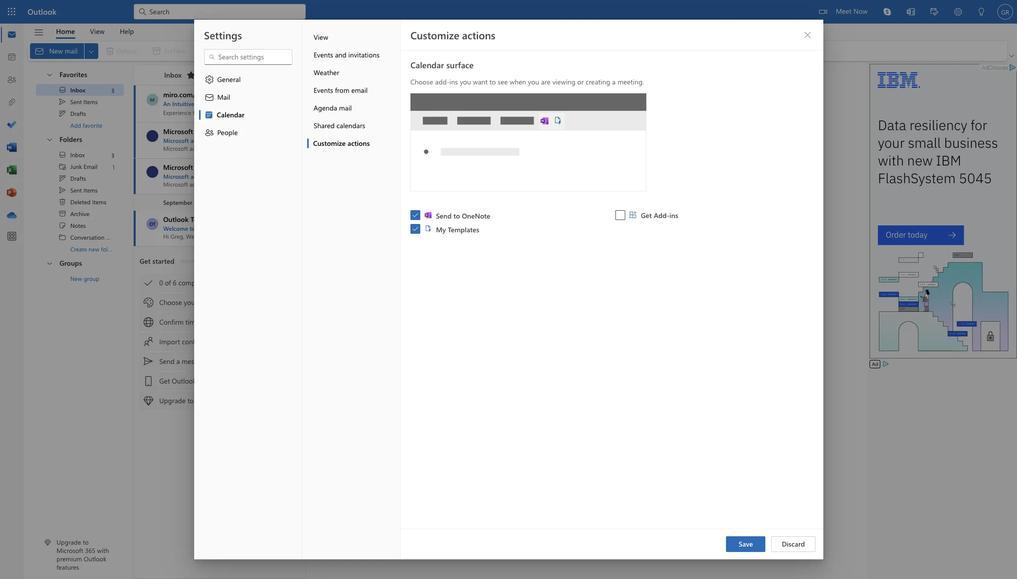 Task type: describe. For each thing, give the bounding box(es) containing it.
outlook inside outlook banner
[[28, 6, 57, 17]]

tree item containing 
[[36, 196, 124, 208]]


[[186, 70, 196, 80]]

 button for folders
[[41, 131, 58, 148]]

outlook link
[[28, 0, 57, 24]]


[[204, 128, 214, 138]]

contacts
[[182, 337, 207, 347]]

microsoft account team microsoft account security info was added
[[163, 127, 277, 145]]

 for 
[[412, 212, 419, 219]]

 button
[[800, 27, 816, 43]]

sent inside the  sent items  drafts
[[70, 98, 82, 106]]

new group
[[70, 275, 99, 283]]


[[144, 357, 153, 367]]

to for send to onenote
[[454, 212, 460, 221]]

creating
[[586, 77, 610, 87]]

calendar for calendar surface
[[411, 60, 444, 70]]

 mail
[[204, 92, 230, 102]]

customize actions tab panel
[[401, 20, 824, 560]]

to do image
[[7, 121, 17, 130]]

calendar image
[[7, 53, 17, 62]]

was
[[248, 137, 258, 145]]

premium features image
[[44, 540, 51, 547]]

microsoft account team image
[[147, 166, 158, 178]]

tree containing 
[[36, 149, 125, 255]]

we
[[246, 100, 255, 108]]


[[59, 222, 66, 230]]

mail
[[339, 103, 352, 113]]

weather button
[[307, 64, 400, 82]]

create new folder tree item
[[36, 244, 124, 255]]


[[820, 8, 828, 16]]

outlook inside upgrade to microsoft 365 with premium outlook features
[[84, 556, 107, 564]]

365 for upgrade to microsoft 365
[[227, 396, 238, 406]]

add favorite tree item
[[36, 120, 124, 131]]

 junk email
[[59, 163, 98, 171]]

upgrade to microsoft 365 with premium outlook features
[[57, 539, 109, 572]]

message list section
[[134, 63, 314, 579]]

home button
[[49, 24, 82, 39]]

more apps image
[[7, 232, 17, 242]]

group
[[84, 275, 99, 283]]

teams
[[272, 100, 289, 108]]

 inside the  sent items  drafts
[[59, 110, 66, 118]]

events for events from email
[[314, 86, 333, 95]]

import contacts
[[159, 337, 207, 347]]

and
[[335, 50, 346, 60]]


[[144, 396, 153, 406]]

your inside outlook team welcome to your new outlook.com account
[[197, 225, 209, 233]]

events from email
[[314, 86, 368, 95]]

Select a conversation checkbox
[[146, 129, 163, 143]]

 for fourth 'tree item'
[[59, 151, 66, 159]]

get outlook mobile
[[159, 377, 219, 386]]

new inside outlook team welcome to your new outlook.com account
[[211, 225, 222, 233]]


[[34, 27, 44, 38]]

1 vertical spatial items
[[84, 186, 98, 194]]

intuitive
[[172, 100, 194, 108]]

microsoft account team microsoft account security info verification
[[163, 163, 278, 181]]


[[204, 92, 214, 102]]

0 horizontal spatial view
[[90, 26, 105, 36]]

verification
[[248, 173, 278, 181]]

 sent items  drafts
[[59, 98, 98, 118]]

premium
[[57, 556, 82, 564]]

0 horizontal spatial view button
[[83, 24, 112, 39]]

conversation
[[70, 234, 105, 242]]

my
[[436, 225, 446, 235]]


[[630, 211, 637, 218]]

security for microsoft account team microsoft account security info was added
[[213, 137, 234, 145]]

team for microsoft account team microsoft account security info was added
[[222, 127, 238, 136]]

 general
[[204, 75, 241, 85]]

0 of 6 complete
[[159, 278, 207, 288]]

outlook.com
[[223, 225, 258, 233]]

team
[[191, 215, 207, 224]]

zone
[[201, 318, 216, 327]]

favorites tree item
[[36, 66, 124, 84]]

 people
[[204, 128, 238, 138]]


[[804, 31, 812, 39]]

left-rail-appbar navigation
[[2, 24, 22, 227]]

add-
[[654, 211, 670, 220]]


[[59, 210, 66, 218]]

2 vertical spatial inbox
[[70, 151, 85, 159]]

powerpoint image
[[7, 188, 17, 198]]

3 inside favorites tree
[[111, 86, 115, 94]]

are
[[541, 77, 551, 87]]

move & delete group
[[30, 41, 334, 61]]

1 horizontal spatial view
[[314, 32, 328, 42]]

agenda
[[314, 103, 337, 113]]

m
[[150, 96, 155, 103]]

confirm time zone
[[159, 318, 216, 327]]

items inside the  sent items  drafts
[[84, 98, 98, 106]]

features
[[57, 564, 79, 572]]

tree item containing 
[[36, 232, 125, 244]]


[[400, 46, 410, 56]]

team for microsoft account team microsoft account security info verification
[[222, 163, 238, 172]]

people image
[[7, 75, 17, 85]]

a inside message list no conversations selected list box
[[176, 357, 180, 366]]

2 tree item from the top
[[36, 96, 124, 108]]

select a conversation checkbox for outlook team
[[146, 217, 163, 231]]

outlook down send a message
[[172, 377, 197, 386]]

customize actions inside tab panel
[[411, 28, 496, 42]]

sent inside the  drafts  sent items  deleted items  archive  notes  conversation history
[[70, 186, 82, 194]]

 for folders
[[46, 136, 54, 143]]

1
[[112, 163, 115, 171]]

shared calendars button
[[307, 117, 400, 135]]

select a conversation checkbox for microsoft account team
[[146, 165, 163, 179]]

outlook team welcome to your new outlook.com account
[[163, 215, 281, 233]]

history
[[106, 234, 125, 242]]

inbox inside inbox 
[[164, 70, 182, 79]]

and
[[196, 100, 207, 108]]

 inside the  sent items  drafts
[[59, 98, 66, 106]]

3 tree item from the top
[[36, 108, 124, 120]]


[[144, 298, 153, 308]]

junk
[[70, 163, 82, 171]]

welcome
[[163, 225, 188, 233]]

outlook inside outlook team welcome to your new outlook.com account
[[163, 215, 189, 224]]

invitations
[[348, 50, 380, 60]]

customize actions heading
[[411, 28, 496, 42]]

choose your look
[[159, 298, 213, 307]]

complete
[[179, 278, 207, 288]]

dialog containing settings
[[0, 0, 1018, 580]]

together
[[290, 100, 314, 108]]

want
[[473, 77, 488, 87]]

mail
[[217, 92, 230, 102]]

inbox inside favorites tree
[[70, 86, 85, 94]]

favorite
[[83, 122, 102, 129]]

 for favorites
[[46, 71, 54, 78]]

1 you from the left
[[460, 77, 471, 87]]

ad
[[873, 361, 879, 368]]

7 tree item from the top
[[36, 184, 124, 196]]

get for get outlook mobile
[[159, 377, 170, 386]]

customize inside tab panel
[[411, 28, 459, 42]]


[[208, 54, 215, 61]]

to left the see
[[490, 77, 496, 87]]

 button for groups
[[41, 255, 58, 272]]

see
[[498, 77, 508, 87]]

miro.com/collaboration image
[[146, 94, 158, 106]]

bring
[[256, 100, 270, 108]]

added
[[260, 137, 277, 145]]

 mark all as read
[[400, 46, 460, 56]]



Task type: locate. For each thing, give the bounding box(es) containing it.
outlook right the premium
[[84, 556, 107, 564]]

upgrade up the premium
[[57, 539, 81, 547]]

1 horizontal spatial new
[[211, 225, 222, 233]]

1 mt from the top
[[149, 133, 156, 140]]

0 vertical spatial new
[[211, 225, 222, 233]]

6 tree item from the top
[[36, 173, 124, 184]]

tree item containing 
[[36, 208, 124, 220]]

people
[[217, 128, 238, 137]]

your down team
[[197, 225, 209, 233]]

tree item down archive
[[36, 220, 124, 232]]

choose up confirm
[[159, 298, 182, 307]]

customize inside button
[[313, 139, 346, 148]]

1 vertical spatial 365
[[85, 547, 95, 556]]

inbox up  junk email
[[70, 151, 85, 159]]

 inside folders "tree item"
[[46, 136, 54, 143]]

select a conversation checkbox containing mt
[[146, 165, 163, 179]]

0 vertical spatial 365
[[227, 396, 238, 406]]

0 vertical spatial ins
[[450, 77, 458, 87]]

drafts inside the  sent items  drafts
[[70, 110, 86, 118]]

 up the add favorite tree item
[[59, 110, 66, 118]]

tree item up the add favorite tree item
[[36, 96, 124, 108]]

upgrade right 
[[159, 396, 186, 406]]

actions up surface
[[462, 28, 496, 42]]

meet now
[[836, 6, 868, 16]]

 left 0
[[144, 278, 153, 288]]

0 vertical spatial customize actions
[[411, 28, 496, 42]]

0 horizontal spatial calendar
[[217, 110, 244, 120]]

 down favorites
[[59, 86, 66, 94]]

select a conversation checkbox containing ot
[[146, 217, 163, 231]]

drafts
[[70, 110, 86, 118], [70, 175, 86, 183]]

0 vertical spatial 
[[412, 212, 419, 219]]

0 vertical spatial 3
[[111, 86, 115, 94]]

1 vertical spatial team
[[222, 163, 238, 172]]

 inbox up junk
[[59, 151, 85, 159]]

1 vertical spatial drafts
[[70, 175, 86, 183]]

365 inside message list no conversations selected list box
[[227, 396, 238, 406]]

info inside microsoft account team microsoft account security info was added
[[236, 137, 246, 145]]

 button
[[29, 24, 49, 41]]

or
[[578, 77, 584, 87]]

 inside favorites tree
[[59, 86, 66, 94]]

2  from the top
[[46, 136, 54, 143]]

 inside the  drafts  sent items  deleted items  archive  notes  conversation history
[[59, 175, 66, 183]]

1 vertical spatial 
[[412, 226, 419, 233]]

get right 
[[159, 377, 170, 386]]

0 vertical spatial 
[[46, 71, 54, 78]]

mt
[[149, 133, 156, 140], [149, 169, 156, 176]]

2 vertical spatial 
[[144, 278, 153, 288]]


[[204, 75, 214, 85]]

calendar for calendar
[[217, 110, 244, 120]]

2  from the top
[[59, 175, 66, 183]]

mt for microsoft account team microsoft account security info verification
[[149, 169, 156, 176]]

microsoft
[[163, 127, 193, 136], [163, 137, 189, 145], [163, 163, 193, 172], [163, 173, 189, 181], [196, 396, 225, 406], [57, 547, 83, 556]]

send right ''
[[159, 357, 175, 366]]

 inside tree
[[59, 151, 66, 159]]

1 horizontal spatial get
[[159, 377, 170, 386]]

application containing settings
[[0, 0, 1018, 580]]

security left verification
[[213, 173, 234, 181]]

Select a conversation checkbox
[[146, 165, 163, 179], [146, 217, 163, 231]]

 for 
[[144, 278, 153, 288]]

0 vertical spatial choose
[[411, 77, 433, 87]]

time
[[186, 318, 199, 327]]

mt for microsoft account team microsoft account security info was added
[[149, 133, 156, 140]]

0 horizontal spatial 365
[[85, 547, 95, 556]]

word image
[[7, 143, 17, 153]]

0 horizontal spatial upgrade
[[57, 539, 81, 547]]

 inside message list no conversations selected list box
[[144, 278, 153, 288]]

1 sent from the top
[[70, 98, 82, 106]]

you
[[460, 77, 471, 87], [528, 77, 539, 87]]

items up "deleted"
[[84, 186, 98, 194]]

10 tree item from the top
[[36, 220, 124, 232]]

choose for choose add-ins you want to see when you are viewing or creating a meeting.
[[411, 77, 433, 87]]

 for first 'tree item'
[[59, 86, 66, 94]]

info left verification
[[236, 173, 246, 181]]

application
[[0, 0, 1018, 580]]

 up 
[[59, 186, 66, 194]]

0 vertical spatial 
[[59, 86, 66, 94]]

2  button from the top
[[41, 131, 58, 148]]

3  button from the top
[[41, 255, 58, 272]]

1 horizontal spatial calendar
[[411, 60, 444, 70]]

5 tree item from the top
[[36, 161, 124, 173]]

drafts up the add favorite tree item
[[70, 110, 86, 118]]

choose for choose your look
[[159, 298, 182, 307]]

read
[[447, 46, 460, 55]]

your left look
[[184, 298, 198, 307]]

team inside microsoft account team microsoft account security info verification
[[222, 163, 238, 172]]

upgrade for upgrade to microsoft 365
[[159, 396, 186, 406]]

customize actions down shared calendars
[[313, 139, 370, 148]]

1 vertical spatial  inbox
[[59, 151, 85, 159]]

0 vertical spatial upgrade
[[159, 396, 186, 406]]

0 vertical spatial get
[[641, 211, 652, 220]]

mt inside microsoft account team icon
[[149, 169, 156, 176]]

you left are
[[528, 77, 539, 87]]

settings tab list
[[194, 20, 302, 560]]

1 vertical spatial customize
[[313, 139, 346, 148]]

with
[[97, 547, 109, 556]]

 left favorites
[[46, 71, 54, 78]]

send for send to onenote
[[436, 212, 452, 221]]

view up events and invitations
[[314, 32, 328, 42]]

onedrive image
[[7, 211, 17, 221]]

outlook team image
[[147, 218, 158, 230]]

tree item
[[36, 84, 124, 96], [36, 96, 124, 108], [36, 108, 124, 120], [36, 149, 124, 161], [36, 161, 124, 173], [36, 173, 124, 184], [36, 184, 124, 196], [36, 196, 124, 208], [36, 208, 124, 220], [36, 220, 124, 232], [36, 232, 125, 244]]

 button left folders
[[41, 131, 58, 148]]

get left started
[[140, 257, 151, 266]]

1 select a conversation checkbox from the top
[[146, 165, 163, 179]]

a left message
[[176, 357, 180, 366]]

mark
[[412, 46, 428, 55]]

agenda mail button
[[307, 99, 400, 117]]

actions inside customize actions button
[[348, 139, 370, 148]]

0 vertical spatial send
[[436, 212, 452, 221]]

3 down the favorites tree item
[[111, 86, 115, 94]]

events inside "events and invitations" button
[[314, 50, 333, 60]]

security inside microsoft account team microsoft account security info verification
[[213, 173, 234, 181]]

calendar inside customize actions tab panel
[[411, 60, 444, 70]]

1 horizontal spatial view button
[[307, 29, 400, 46]]

send for send a message
[[159, 357, 175, 366]]

0 vertical spatial customize
[[411, 28, 459, 42]]

info inside microsoft account team microsoft account security info verification
[[236, 173, 246, 181]]

view left help
[[90, 26, 105, 36]]

agenda mail
[[314, 103, 352, 113]]

 inbox for first 'tree item'
[[59, 86, 85, 94]]

365 inside upgrade to microsoft 365 with premium outlook features
[[85, 547, 95, 556]]

view button up events and invitations
[[307, 29, 400, 46]]

tree item down  junk email
[[36, 173, 124, 184]]

upgrade
[[159, 396, 186, 406], [57, 539, 81, 547]]

1 vertical spatial actions
[[348, 139, 370, 148]]

2  from the top
[[59, 186, 66, 194]]

sent up add
[[70, 98, 82, 106]]

you left want
[[460, 77, 471, 87]]


[[412, 212, 419, 219], [412, 226, 419, 233], [144, 278, 153, 288]]

items right "deleted"
[[92, 198, 106, 206]]

robust
[[209, 100, 227, 108]]

a
[[612, 77, 616, 87], [176, 357, 180, 366]]


[[144, 337, 153, 347]]

 left folders
[[46, 136, 54, 143]]

1 vertical spatial a
[[176, 357, 180, 366]]

microsoft account team image
[[147, 130, 158, 142]]

1 vertical spatial new
[[89, 245, 99, 253]]

team down microsoft account team microsoft account security info was added in the top left of the page
[[222, 163, 238, 172]]

 inbox down favorites
[[59, 86, 85, 94]]

outlook
[[28, 6, 57, 17], [163, 215, 189, 224], [172, 377, 197, 386], [84, 556, 107, 564]]

tree
[[36, 149, 125, 255]]

0 vertical spatial  inbox
[[59, 86, 85, 94]]

choose inside message list no conversations selected list box
[[159, 298, 182, 307]]

tree item containing 
[[36, 220, 124, 232]]

surface
[[446, 60, 474, 70]]

actions down shared calendars button
[[348, 139, 370, 148]]

message list no conversations selected list box
[[134, 86, 314, 579]]

2 horizontal spatial get
[[641, 211, 652, 220]]

shared calendars
[[314, 121, 365, 130]]

 down  on the top left of the page
[[59, 175, 66, 183]]

actions inside customize actions tab panel
[[462, 28, 496, 42]]

new
[[70, 275, 82, 283]]

events from email button
[[307, 82, 400, 99]]

inbox down the favorites tree item
[[70, 86, 85, 94]]

6
[[173, 278, 177, 288]]

events for events and invitations
[[314, 50, 333, 60]]

2 team from the top
[[222, 163, 238, 172]]

security inside microsoft account team microsoft account security info was added
[[213, 137, 234, 145]]

0 horizontal spatial customize actions
[[313, 139, 370, 148]]

 inside groups tree item
[[46, 259, 54, 267]]

get for get started
[[140, 257, 151, 266]]

dialog
[[0, 0, 1018, 580]]

3 up 1 on the top of the page
[[111, 151, 115, 159]]

new group tree item
[[36, 273, 124, 285]]

meet
[[836, 6, 852, 16]]

1 vertical spatial 
[[46, 136, 54, 143]]

upgrade inside upgrade to microsoft 365 with premium outlook features
[[57, 539, 81, 547]]

1 security from the top
[[213, 137, 234, 145]]

2 sent from the top
[[70, 186, 82, 194]]

1 vertical spatial 3
[[111, 151, 115, 159]]

security for microsoft account team microsoft account security info verification
[[213, 173, 234, 181]]

1 horizontal spatial a
[[612, 77, 616, 87]]

2 3 from the top
[[111, 151, 115, 159]]

1 horizontal spatial choose
[[411, 77, 433, 87]]

tree item up "deleted"
[[36, 184, 124, 196]]

2 info from the top
[[236, 173, 246, 181]]

2  inbox from the top
[[59, 151, 85, 159]]

groups
[[60, 259, 82, 268]]

send up 'my'
[[436, 212, 452, 221]]

tab list containing home
[[49, 24, 142, 39]]

favorites
[[60, 70, 87, 79]]

tab list
[[49, 24, 142, 39]]

2 vertical spatial get
[[159, 377, 170, 386]]

 inbox inside favorites tree
[[59, 86, 85, 94]]

0 horizontal spatial new
[[89, 245, 99, 253]]

upgrade for upgrade to microsoft 365 with premium outlook features
[[57, 539, 81, 547]]

-
[[242, 100, 244, 108]]

0 vertical spatial items
[[84, 98, 98, 106]]

3  from the top
[[46, 259, 54, 267]]

1 team from the top
[[222, 127, 238, 136]]

tree item down favorites
[[36, 84, 124, 96]]

new inside tree item
[[89, 245, 99, 253]]

items up favorite
[[84, 98, 98, 106]]

 get add-ins
[[630, 211, 678, 220]]

send inside message list no conversations selected list box
[[159, 357, 175, 366]]

1  inbox from the top
[[59, 86, 85, 94]]

0 vertical spatial info
[[236, 137, 246, 145]]

customize actions up the read
[[411, 28, 496, 42]]

tree item down folders "tree item"
[[36, 161, 124, 173]]

inbox 
[[164, 70, 196, 80]]

microsoft inside upgrade to microsoft 365 with premium outlook features
[[57, 547, 83, 556]]

 inbox inside tree
[[59, 151, 85, 159]]

calendar down tool
[[217, 110, 244, 120]]

meeting.
[[618, 77, 644, 87]]

 for groups
[[46, 259, 54, 267]]

now
[[854, 6, 868, 16]]

calendar down  mark all as read
[[411, 60, 444, 70]]

0 vertical spatial actions
[[462, 28, 496, 42]]

onenote
[[462, 212, 490, 221]]

1 vertical spatial  button
[[41, 131, 58, 148]]

help button
[[112, 24, 141, 39]]

1 3 from the top
[[111, 86, 115, 94]]

tree item up  junk email
[[36, 149, 124, 161]]

tree item up create
[[36, 232, 125, 244]]

ins right 
[[670, 211, 678, 220]]

to up the my templates
[[454, 212, 460, 221]]

0 horizontal spatial get
[[140, 257, 151, 266]]

2 events from the top
[[314, 86, 333, 95]]

1 vertical spatial customize actions
[[313, 139, 370, 148]]

1 vertical spatial sent
[[70, 186, 82, 194]]

0 vertical spatial 
[[59, 98, 66, 106]]

as
[[438, 46, 445, 55]]

upgrade inside message list no conversations selected list box
[[159, 396, 186, 406]]

mt inside microsoft account team image
[[149, 133, 156, 140]]

 button
[[183, 67, 199, 83]]

2 security from the top
[[213, 173, 234, 181]]

1 vertical spatial 
[[59, 186, 66, 194]]

1  from the top
[[46, 71, 54, 78]]

 button inside groups tree item
[[41, 255, 58, 272]]

team
[[222, 127, 238, 136], [222, 163, 238, 172]]

0 vertical spatial a
[[612, 77, 616, 87]]

1 horizontal spatial ins
[[670, 211, 678, 220]]

help
[[120, 26, 134, 36]]

 button inside folders "tree item"
[[41, 131, 58, 148]]

0 horizontal spatial choose
[[159, 298, 182, 307]]

0 vertical spatial mt
[[149, 133, 156, 140]]

info for microsoft account team microsoft account security info verification
[[236, 173, 246, 181]]

Search settings search field
[[215, 52, 282, 62]]

1  from the top
[[59, 110, 66, 118]]

2  from the top
[[59, 151, 66, 159]]

document containing settings
[[0, 0, 1018, 580]]

view button left "help" button
[[83, 24, 112, 39]]

0 vertical spatial  button
[[41, 66, 58, 83]]

1 vertical spatial get
[[140, 257, 151, 266]]

customize actions button
[[307, 135, 400, 152]]

1 horizontal spatial send
[[436, 212, 452, 221]]

1 vertical spatial info
[[236, 173, 246, 181]]

2 vertical spatial  button
[[41, 255, 58, 272]]

 button inside the favorites tree item
[[41, 66, 58, 83]]

0 vertical spatial drafts
[[70, 110, 86, 118]]

started
[[153, 257, 175, 266]]

settings heading
[[204, 28, 242, 42]]

2 you from the left
[[528, 77, 539, 87]]

events inside events from email button
[[314, 86, 333, 95]]

1 vertical spatial events
[[314, 86, 333, 95]]

 up  on the top left of the page
[[59, 151, 66, 159]]

0 horizontal spatial send
[[159, 357, 175, 366]]

send inside customize actions tab panel
[[436, 212, 452, 221]]

set your advertising preferences image
[[883, 361, 891, 368]]

groups tree item
[[36, 255, 124, 273]]

1 vertical spatial calendar
[[217, 110, 244, 120]]

an intuitive and robust tool - we bring teams together
[[163, 100, 314, 108]]

outlook up welcome
[[163, 215, 189, 224]]

1 vertical spatial mt
[[149, 169, 156, 176]]

0 vertical spatial events
[[314, 50, 333, 60]]

info left was
[[236, 137, 246, 145]]

drafts down  junk email
[[70, 175, 86, 183]]

ins down surface
[[450, 77, 458, 87]]

choose add-ins you want to see when you are viewing or creating a meeting.
[[411, 77, 644, 87]]

outlook up the "" button on the left top of page
[[28, 6, 57, 17]]

events left and
[[314, 50, 333, 60]]

tree item containing 
[[36, 161, 124, 173]]

1  from the top
[[59, 98, 66, 106]]

add-
[[435, 77, 450, 87]]

1 vertical spatial choose
[[159, 298, 182, 307]]

excel image
[[7, 166, 17, 176]]

import
[[159, 337, 180, 347]]

2 select a conversation checkbox from the top
[[146, 217, 163, 231]]

 inside the favorites tree item
[[46, 71, 54, 78]]

0 horizontal spatial customize
[[313, 139, 346, 148]]

events up agenda
[[314, 86, 333, 95]]

1 vertical spatial security
[[213, 173, 234, 181]]

1 vertical spatial upgrade
[[57, 539, 81, 547]]

0 vertical spatial security
[[213, 137, 234, 145]]

to down 'get outlook mobile'
[[188, 396, 194, 406]]

 left groups
[[46, 259, 54, 267]]

add
[[70, 122, 81, 129]]

1 vertical spatial 
[[59, 151, 66, 159]]

2 vertical spatial items
[[92, 198, 106, 206]]

 inbox for fourth 'tree item'
[[59, 151, 85, 159]]

team inside microsoft account team microsoft account security info was added
[[222, 127, 238, 136]]

1 drafts from the top
[[70, 110, 86, 118]]

folders tree item
[[36, 131, 124, 149]]

0 horizontal spatial you
[[460, 77, 471, 87]]

customize down 'shared'
[[313, 139, 346, 148]]

tree item up add
[[36, 108, 124, 120]]

team right  at left top
[[222, 127, 238, 136]]

to down team
[[190, 225, 195, 233]]

0 vertical spatial sent
[[70, 98, 82, 106]]

 left 'my'
[[412, 226, 419, 233]]

0 vertical spatial your
[[197, 225, 209, 233]]

0 vertical spatial inbox
[[164, 70, 182, 79]]

 button left favorites
[[41, 66, 58, 83]]

 inside the  drafts  sent items  deleted items  archive  notes  conversation history
[[59, 186, 66, 194]]

1 vertical spatial inbox
[[70, 86, 85, 94]]

 heading
[[152, 65, 199, 85]]

tree item up archive
[[36, 196, 124, 208]]

select a conversation checkbox down select a conversation checkbox
[[146, 165, 163, 179]]

0 horizontal spatial ins
[[450, 77, 458, 87]]

 button
[[41, 66, 58, 83], [41, 131, 58, 148], [41, 255, 58, 272]]

get right 
[[641, 211, 652, 220]]

new left outlook.com
[[211, 225, 222, 233]]

outlook banner
[[0, 0, 1018, 24]]

mobile
[[198, 377, 219, 386]]

calendars
[[337, 121, 365, 130]]

select a conversation checkbox up 'get started'
[[146, 217, 163, 231]]

drafts inside the  drafts  sent items  deleted items  archive  notes  conversation history
[[70, 175, 86, 183]]

archive
[[70, 210, 90, 218]]

document
[[0, 0, 1018, 580]]

0 vertical spatial team
[[222, 127, 238, 136]]

choose left add- on the left top of the page
[[411, 77, 433, 87]]

files image
[[7, 98, 17, 108]]

favorites tree
[[36, 62, 124, 131]]

to for upgrade to microsoft 365 with premium outlook features
[[83, 539, 89, 547]]

0 vertical spatial select a conversation checkbox
[[146, 165, 163, 179]]

get inside customize actions tab panel
[[641, 211, 652, 220]]

2 mt from the top
[[149, 169, 156, 176]]

mt down microsoft account team image at the top of page
[[149, 169, 156, 176]]

notes
[[70, 222, 86, 230]]

1 horizontal spatial upgrade
[[159, 396, 186, 406]]


[[59, 198, 66, 206]]

1 horizontal spatial customize actions
[[411, 28, 496, 42]]

1 vertical spatial ins
[[670, 211, 678, 220]]

actions
[[462, 28, 496, 42], [348, 139, 370, 148]]

of
[[165, 278, 171, 288]]

1  button from the top
[[41, 66, 58, 83]]

1 vertical spatial select a conversation checkbox
[[146, 217, 163, 231]]

0 horizontal spatial actions
[[348, 139, 370, 148]]

to inside outlook team welcome to your new outlook.com account
[[190, 225, 195, 233]]

0 horizontal spatial a
[[176, 357, 180, 366]]

1  from the top
[[59, 86, 66, 94]]

send to onenote
[[436, 212, 490, 221]]

inbox left  on the left top
[[164, 70, 182, 79]]

11 tree item from the top
[[36, 232, 125, 244]]

choose inside customize actions tab panel
[[411, 77, 433, 87]]

upgrade to microsoft 365
[[159, 396, 238, 406]]

3 inside tree
[[111, 151, 115, 159]]

security left was
[[213, 137, 234, 145]]

a inside customize actions tab panel
[[612, 77, 616, 87]]

info for microsoft account team microsoft account security info was added
[[236, 137, 246, 145]]

8 tree item from the top
[[36, 196, 124, 208]]

general
[[217, 75, 241, 84]]

shared
[[314, 121, 335, 130]]

to left the with
[[83, 539, 89, 547]]

ot
[[149, 221, 156, 228]]

mail image
[[7, 30, 17, 40]]

0 vertical spatial 
[[59, 110, 66, 118]]

weather
[[314, 68, 339, 77]]

1 events from the top
[[314, 50, 333, 60]]

1 horizontal spatial customize
[[411, 28, 459, 42]]

an
[[163, 100, 171, 108]]

account
[[195, 127, 220, 136], [191, 137, 212, 145], [195, 163, 220, 172], [191, 173, 212, 181], [260, 225, 281, 233]]

1 vertical spatial your
[[184, 298, 198, 307]]

when
[[510, 77, 526, 87]]

 button for favorites
[[41, 66, 58, 83]]

to for upgrade to microsoft 365
[[188, 396, 194, 406]]

sent up "deleted"
[[70, 186, 82, 194]]

calendar inside settings tab list
[[217, 110, 244, 120]]

account inside outlook team welcome to your new outlook.com account
[[260, 225, 281, 233]]

a right creating
[[612, 77, 616, 87]]

settings
[[204, 28, 242, 42]]

view button
[[83, 24, 112, 39], [307, 29, 400, 46]]

miro.com/collaboration
[[163, 90, 237, 99]]

365 for upgrade to microsoft 365 with premium outlook features
[[85, 547, 95, 556]]

1 info from the top
[[236, 137, 246, 145]]

1 horizontal spatial actions
[[462, 28, 496, 42]]

2 vertical spatial 
[[46, 259, 54, 267]]

1 vertical spatial 
[[59, 175, 66, 183]]

tool
[[229, 100, 240, 108]]

1 horizontal spatial 365
[[227, 396, 238, 406]]

to inside upgrade to microsoft 365 with premium outlook features
[[83, 539, 89, 547]]

tags group
[[395, 41, 698, 61]]

1 vertical spatial send
[[159, 357, 175, 366]]

 left send to onenote in the left of the page
[[412, 212, 419, 219]]

 up the add favorite tree item
[[59, 98, 66, 106]]

tree item down "deleted"
[[36, 208, 124, 220]]

1 horizontal spatial you
[[528, 77, 539, 87]]

0 vertical spatial calendar
[[411, 60, 444, 70]]

2 drafts from the top
[[70, 175, 86, 183]]

new down conversation on the left of the page
[[89, 245, 99, 253]]

 button left groups
[[41, 255, 58, 272]]


[[59, 234, 66, 242]]

customize actions inside button
[[313, 139, 370, 148]]

customize up all
[[411, 28, 459, 42]]

4 tree item from the top
[[36, 149, 124, 161]]

1 tree item from the top
[[36, 84, 124, 96]]

9 tree item from the top
[[36, 208, 124, 220]]

events and invitations button
[[307, 46, 400, 64]]

mt up microsoft account team icon
[[149, 133, 156, 140]]



Task type: vqa. For each thing, say whether or not it's contained in the screenshot.


